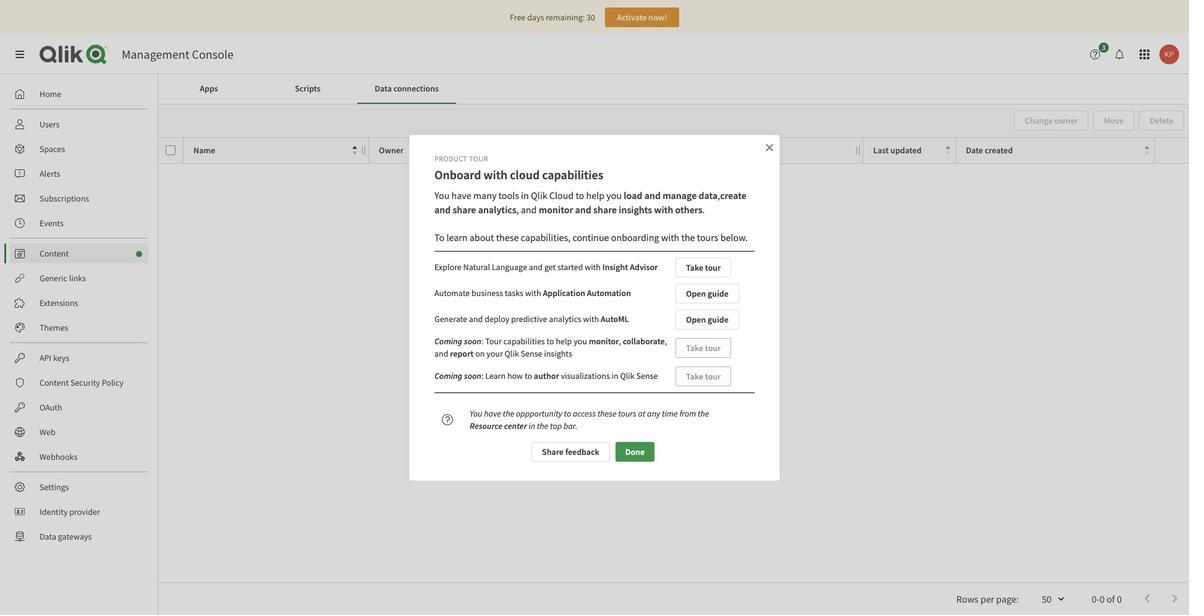Task type: describe. For each thing, give the bounding box(es) containing it.
guide for automate business tasks with application automation
[[708, 288, 729, 299]]

predictive
[[511, 313, 548, 324]]

the down others in the right top of the page
[[682, 231, 695, 244]]

and inside create and share analytics
[[435, 203, 451, 215]]

0 vertical spatial these
[[496, 231, 519, 244]]

resource center image
[[435, 405, 461, 433]]

api keys link
[[10, 348, 148, 368]]

there
[[602, 358, 627, 371]]

guide for generate and deploy predictive analytics with automl
[[708, 314, 729, 325]]

0 horizontal spatial monitor
[[539, 203, 573, 215]]

coming for coming soon : tour capabilities to help you monitor , collaborate
[[435, 336, 463, 347]]

generate and deploy predictive analytics with automl
[[435, 313, 629, 324]]

take for ,
[[686, 342, 704, 353]]

×
[[765, 138, 774, 155]]

yet
[[732, 358, 746, 371]]

new connector image
[[136, 251, 142, 257]]

1 vertical spatial monitor
[[589, 336, 619, 347]]

automate business tasks with application automation
[[435, 287, 631, 298]]

last
[[874, 144, 889, 156]]

take tour for visualizations in qlik sense
[[686, 371, 721, 382]]

get
[[545, 261, 556, 272]]

capabilities,
[[521, 231, 571, 244]]

with right started
[[585, 261, 601, 272]]

keys
[[53, 352, 69, 364]]

data gateways link
[[10, 527, 148, 547]]

and down the you have many tools in qlik cloud to help you load and manage data , at the top
[[575, 203, 592, 215]]

feedback
[[566, 446, 600, 457]]

capabilities inside the product tour onboard with cloud capabilities
[[542, 167, 604, 182]]

you for capabilities
[[574, 336, 587, 347]]

started
[[558, 261, 583, 272]]

done button
[[616, 442, 655, 462]]

analytics inside create and share analytics
[[478, 203, 517, 215]]

with left automl
[[583, 313, 599, 324]]

1 vertical spatial data
[[658, 358, 677, 371]]

and left deploy
[[469, 313, 483, 324]]

1 take tour button from the top
[[676, 258, 732, 277]]

access
[[573, 408, 596, 419]]

free
[[510, 12, 526, 23]]

, down automl
[[619, 336, 621, 347]]

to learn about these capabilities, continue onboarding with the tours below.
[[435, 231, 750, 244]]

0 vertical spatial tours
[[697, 231, 719, 244]]

to inside you have the oppportunity to access these tours at any time from the resource center in the top bar.
[[564, 408, 571, 419]]

are
[[629, 358, 643, 371]]

rows
[[957, 593, 979, 605]]

the up center
[[503, 408, 515, 419]]

1 vertical spatial qlik
[[505, 348, 519, 359]]

insights for share
[[619, 203, 652, 215]]

generate
[[435, 313, 467, 324]]

any
[[647, 408, 661, 419]]

, down tools
[[517, 203, 519, 215]]

: for tour
[[482, 336, 484, 347]]

management console
[[122, 46, 234, 62]]

2 vertical spatial data
[[674, 375, 690, 386]]

find
[[658, 375, 672, 386]]

content for content security policy
[[40, 377, 69, 388]]

tour inside the product tour onboard with cloud capabilities
[[469, 154, 488, 163]]

1 horizontal spatial qlik
[[531, 189, 548, 201]]

about
[[470, 231, 494, 244]]

0 horizontal spatial help
[[556, 336, 572, 347]]

connections inside there are no data connections yet here you will find data connections.
[[679, 358, 730, 371]]

learn
[[447, 231, 468, 244]]

deploy
[[485, 313, 510, 324]]

activate
[[617, 12, 647, 23]]

open for generate and deploy predictive analytics with automl
[[686, 314, 706, 325]]

last updated button
[[874, 142, 951, 159]]

you for you have the oppportunity to access these tours at any time from the resource center in the top bar.
[[470, 408, 483, 419]]

to down generate and deploy predictive analytics with automl
[[547, 336, 554, 347]]

updated
[[891, 144, 922, 156]]

per
[[981, 593, 995, 605]]

, inside , and
[[665, 336, 667, 347]]

data for data gateways
[[40, 531, 56, 542]]

home link
[[10, 84, 148, 104]]

data connections button
[[357, 74, 456, 104]]

below.
[[721, 231, 748, 244]]

explore natural language and get started with insight advisor
[[435, 261, 658, 272]]

data gateways
[[40, 531, 92, 542]]

open guide button for generate and deploy predictive analytics with automl
[[676, 310, 739, 329]]

data inside the × dialog
[[699, 189, 718, 201]]

1 vertical spatial capabilities
[[504, 336, 545, 347]]

content security policy link
[[10, 373, 148, 393]]

bar.
[[564, 420, 578, 431]]

with inside the product tour onboard with cloud capabilities
[[484, 167, 508, 182]]

these inside you have the oppportunity to access these tours at any time from the resource center in the top bar.
[[598, 408, 617, 419]]

take tour button for ,
[[676, 338, 732, 358]]

with down others in the right top of the page
[[661, 231, 680, 244]]

to
[[435, 231, 445, 244]]

onboard
[[435, 167, 481, 182]]

top
[[550, 420, 562, 431]]

share feedback
[[542, 446, 600, 457]]

1 take tour from the top
[[686, 262, 721, 273]]

0 horizontal spatial sense
[[521, 348, 543, 359]]

apps
[[200, 83, 218, 94]]

webhooks
[[40, 451, 77, 463]]

links
[[69, 273, 86, 284]]

to right how
[[525, 370, 532, 381]]

0 vertical spatial help
[[586, 189, 605, 201]]

web link
[[10, 422, 148, 442]]

identity
[[40, 506, 68, 518]]

share feedback button
[[532, 442, 610, 462]]

to right cloud in the left of the page
[[576, 189, 584, 201]]

cloud
[[510, 167, 540, 182]]

tour
[[485, 336, 502, 347]]

automate
[[435, 287, 470, 298]]

settings link
[[10, 477, 148, 497]]

1 take from the top
[[686, 262, 704, 273]]

will
[[644, 375, 656, 386]]

learn
[[485, 370, 506, 381]]

open for automate business tasks with application automation
[[686, 288, 706, 299]]

themes link
[[10, 318, 148, 338]]

navigation pane element
[[0, 79, 158, 552]]

spaces link
[[10, 139, 148, 159]]

1 0 from the left
[[1100, 593, 1105, 605]]

provider
[[69, 506, 100, 518]]

on
[[476, 348, 485, 359]]

close sidebar menu image
[[15, 49, 25, 59]]

done
[[626, 446, 645, 457]]

last updated
[[874, 144, 922, 156]]

share inside create and share analytics
[[453, 203, 476, 215]]

cloud
[[550, 189, 574, 201]]

oauth
[[40, 402, 62, 413]]

× dialog
[[409, 135, 780, 481]]

and right load
[[645, 189, 661, 201]]

product
[[435, 154, 468, 163]]

name
[[194, 144, 215, 156]]

events
[[40, 218, 64, 229]]

identity provider
[[40, 506, 100, 518]]

0-
[[1092, 593, 1100, 605]]

scripts
[[295, 83, 321, 94]]

management
[[122, 46, 190, 62]]

and left get
[[529, 261, 543, 272]]

content for content
[[40, 248, 69, 259]]

in inside you have the oppportunity to access these tours at any time from the resource center in the top bar.
[[529, 420, 536, 431]]

of
[[1107, 593, 1115, 605]]

oppportunity
[[516, 408, 563, 419]]

gateways
[[58, 531, 92, 542]]



Task type: locate. For each thing, give the bounding box(es) containing it.
tours left below.
[[697, 231, 719, 244]]

business
[[472, 287, 503, 298]]

2 open guide from the top
[[686, 314, 729, 325]]

0 vertical spatial :
[[482, 336, 484, 347]]

1 horizontal spatial insights
[[619, 203, 652, 215]]

and inside , and
[[435, 348, 449, 359]]

1 vertical spatial soon
[[464, 370, 482, 381]]

onboarding
[[611, 231, 659, 244]]

data right find
[[674, 375, 690, 386]]

1 content from the top
[[40, 248, 69, 259]]

to up bar.
[[564, 408, 571, 419]]

take right find
[[686, 371, 704, 382]]

tab list
[[160, 74, 1188, 104]]

1 vertical spatial have
[[484, 408, 501, 419]]

share down many
[[453, 203, 476, 215]]

qlik left will
[[620, 370, 635, 381]]

1 vertical spatial open guide
[[686, 314, 729, 325]]

1 vertical spatial take tour button
[[676, 338, 732, 358]]

soon for tour
[[464, 336, 482, 347]]

2 content from the top
[[40, 377, 69, 388]]

0 horizontal spatial insights
[[544, 348, 572, 359]]

1 horizontal spatial tours
[[697, 231, 719, 244]]

report
[[450, 348, 474, 359]]

3 take tour from the top
[[686, 371, 721, 382]]

and
[[645, 189, 661, 201], [435, 203, 451, 215], [521, 203, 537, 215], [575, 203, 592, 215], [529, 261, 543, 272], [469, 313, 483, 324], [435, 348, 449, 359]]

0 horizontal spatial qlik
[[505, 348, 519, 359]]

have for many
[[452, 189, 472, 201]]

2 : from the top
[[482, 370, 484, 381]]

0 vertical spatial coming
[[435, 336, 463, 347]]

1 vertical spatial data
[[40, 531, 56, 542]]

qlik left cloud in the left of the page
[[531, 189, 548, 201]]

data up find
[[658, 358, 677, 371]]

1 open guide button from the top
[[676, 284, 739, 303]]

guide down below.
[[708, 288, 729, 299]]

, right manage at top
[[718, 189, 720, 201]]

help up author at left bottom
[[556, 336, 572, 347]]

days
[[527, 12, 544, 23]]

0-0 of 0
[[1092, 593, 1122, 605]]

tours left at
[[619, 408, 637, 419]]

soon for learn
[[464, 370, 482, 381]]

tab list containing apps
[[160, 74, 1188, 104]]

data inside button
[[375, 83, 392, 94]]

monitor down automl
[[589, 336, 619, 347]]

take tour down below.
[[686, 262, 721, 273]]

0 vertical spatial open guide button
[[676, 284, 739, 303]]

1 guide from the top
[[708, 288, 729, 299]]

: left tour
[[482, 336, 484, 347]]

coming up report in the left of the page
[[435, 336, 463, 347]]

1 horizontal spatial 0
[[1117, 593, 1122, 605]]

tour for : learn how to
[[705, 371, 721, 382]]

help up ', and monitor and share insights with others .'
[[586, 189, 605, 201]]

help
[[586, 189, 605, 201], [556, 336, 572, 347]]

subscriptions
[[40, 193, 89, 204]]

the down oppportunity
[[537, 420, 549, 431]]

share up to learn about these capabilities, continue onboarding with the tours below.
[[594, 203, 617, 215]]

management console element
[[122, 46, 234, 62]]

,
[[718, 189, 720, 201], [517, 203, 519, 215], [619, 336, 621, 347], [665, 336, 667, 347]]

tour up 'onboard'
[[469, 154, 488, 163]]

1 vertical spatial help
[[556, 336, 572, 347]]

you up resource
[[470, 408, 483, 419]]

take tour right find
[[686, 371, 721, 382]]

content up generic
[[40, 248, 69, 259]]

content down the api keys
[[40, 377, 69, 388]]

api
[[40, 352, 51, 364]]

alerts
[[40, 168, 60, 179]]

2 coming from the top
[[435, 370, 463, 381]]

1 vertical spatial you
[[470, 408, 483, 419]]

insights down load
[[619, 203, 652, 215]]

web
[[40, 427, 55, 438]]

insights down coming soon : tour capabilities to help you monitor , collaborate
[[544, 348, 572, 359]]

2 open guide button from the top
[[676, 310, 739, 329]]

0 vertical spatial you
[[607, 189, 622, 201]]

and up to
[[435, 203, 451, 215]]

these right "access"
[[598, 408, 617, 419]]

generic
[[40, 273, 67, 284]]

2 share from the left
[[594, 203, 617, 215]]

alerts link
[[10, 164, 148, 184]]

activate now! link
[[605, 7, 679, 27]]

explore
[[435, 261, 462, 272]]

0 vertical spatial guide
[[708, 288, 729, 299]]

1 horizontal spatial data
[[375, 83, 392, 94]]

0 right the of
[[1117, 593, 1122, 605]]

have for the
[[484, 408, 501, 419]]

others
[[676, 203, 703, 215]]

with
[[484, 167, 508, 182], [654, 203, 674, 215], [661, 231, 680, 244], [585, 261, 601, 272], [525, 287, 541, 298], [583, 313, 599, 324]]

0 left the of
[[1100, 593, 1105, 605]]

1 open from the top
[[686, 288, 706, 299]]

open guide for application automation
[[686, 288, 729, 299]]

1 vertical spatial open
[[686, 314, 706, 325]]

tour right find
[[705, 371, 721, 382]]

2 soon from the top
[[464, 370, 482, 381]]

1 vertical spatial open guide button
[[676, 310, 739, 329]]

take tour
[[686, 262, 721, 273], [686, 342, 721, 353], [686, 371, 721, 382]]

users
[[40, 119, 60, 130]]

2 vertical spatial you
[[629, 375, 642, 386]]

2 vertical spatial take tour
[[686, 371, 721, 382]]

type
[[750, 144, 768, 156]]

2 take tour button from the top
[[676, 338, 732, 358]]

the right from
[[698, 408, 710, 419]]

analytics
[[478, 203, 517, 215], [549, 313, 582, 324]]

automation
[[587, 287, 631, 298]]

1 : from the top
[[482, 336, 484, 347]]

0 vertical spatial take
[[686, 262, 704, 273]]

time
[[662, 408, 678, 419]]

1 vertical spatial connections
[[679, 358, 730, 371]]

capabilities up the you have many tools in qlik cloud to help you load and manage data , at the top
[[542, 167, 604, 182]]

application
[[543, 287, 586, 298]]

oauth link
[[10, 398, 148, 417]]

coming soon : tour capabilities to help you monitor , collaborate
[[435, 336, 665, 347]]

2 0 from the left
[[1117, 593, 1122, 605]]

insights for sense
[[544, 348, 572, 359]]

1 horizontal spatial you
[[470, 408, 483, 419]]

0 horizontal spatial these
[[496, 231, 519, 244]]

you
[[435, 189, 450, 201], [470, 408, 483, 419]]

capabilities
[[542, 167, 604, 182], [504, 336, 545, 347]]

data inside navigation pane element
[[40, 531, 56, 542]]

in
[[521, 189, 529, 201], [612, 370, 619, 381], [529, 420, 536, 431]]

1 horizontal spatial have
[[484, 408, 501, 419]]

0 horizontal spatial 0
[[1100, 593, 1105, 605]]

2 horizontal spatial you
[[629, 375, 642, 386]]

1 vertical spatial take
[[686, 342, 704, 353]]

you up visualizations
[[574, 336, 587, 347]]

extensions link
[[10, 293, 148, 313]]

author
[[534, 370, 559, 381]]

advisor
[[630, 261, 658, 272]]

0 vertical spatial qlik
[[531, 189, 548, 201]]

1 horizontal spatial you
[[607, 189, 622, 201]]

you left will
[[629, 375, 642, 386]]

0 vertical spatial take tour button
[[676, 258, 732, 277]]

home
[[40, 88, 61, 100]]

0 horizontal spatial analytics
[[478, 203, 517, 215]]

data up the "."
[[699, 189, 718, 201]]

1 open guide from the top
[[686, 288, 729, 299]]

1 soon from the top
[[464, 336, 482, 347]]

you up ', and monitor and share insights with others .'
[[607, 189, 622, 201]]

and up capabilities,
[[521, 203, 537, 215]]

0 vertical spatial data
[[699, 189, 718, 201]]

analytics down application
[[549, 313, 582, 324]]

0 horizontal spatial you
[[435, 189, 450, 201]]

content link
[[10, 244, 148, 263]]

take for visualizations in qlik sense
[[686, 371, 704, 382]]

: left learn at left bottom
[[482, 370, 484, 381]]

tours inside you have the oppportunity to access these tours at any time from the resource center in the top bar.
[[619, 408, 637, 419]]

with right tasks
[[525, 287, 541, 298]]

1 vertical spatial guide
[[708, 314, 729, 325]]

3 take from the top
[[686, 371, 704, 382]]

with up many
[[484, 167, 508, 182]]

0 horizontal spatial have
[[452, 189, 472, 201]]

0 vertical spatial sense
[[521, 348, 543, 359]]

open
[[686, 288, 706, 299], [686, 314, 706, 325]]

owner
[[379, 144, 404, 156]]

1 vertical spatial sense
[[637, 370, 658, 381]]

you for connections
[[629, 375, 642, 386]]

2 take tour from the top
[[686, 342, 721, 353]]

data for data connections
[[375, 83, 392, 94]]

have down 'onboard'
[[452, 189, 472, 201]]

1 vertical spatial content
[[40, 377, 69, 388]]

2 take from the top
[[686, 342, 704, 353]]

open guide for automl
[[686, 314, 729, 325]]

date created button
[[966, 142, 1150, 159]]

with down manage at top
[[654, 203, 674, 215]]

1 vertical spatial take tour
[[686, 342, 721, 353]]

0 vertical spatial insights
[[619, 203, 652, 215]]

2 vertical spatial in
[[529, 420, 536, 431]]

generic links link
[[10, 268, 148, 288]]

generic links
[[40, 273, 86, 284]]

take tour button up connections. on the right bottom
[[676, 338, 732, 358]]

events link
[[10, 213, 148, 233]]

webhooks link
[[10, 447, 148, 467]]

tour down below.
[[705, 262, 721, 273]]

1 vertical spatial coming
[[435, 370, 463, 381]]

0 vertical spatial have
[[452, 189, 472, 201]]

1 horizontal spatial monitor
[[589, 336, 619, 347]]

, up there are no data connections yet here you will find data connections.
[[665, 336, 667, 347]]

have inside you have the oppportunity to access these tours at any time from the resource center in the top bar.
[[484, 408, 501, 419]]

to
[[576, 189, 584, 201], [547, 336, 554, 347], [525, 370, 532, 381], [564, 408, 571, 419]]

0 vertical spatial analytics
[[478, 203, 517, 215]]

0 horizontal spatial tours
[[619, 408, 637, 419]]

these
[[496, 231, 519, 244], [598, 408, 617, 419]]

0 vertical spatial open guide
[[686, 288, 729, 299]]

from
[[680, 408, 696, 419]]

0 vertical spatial capabilities
[[542, 167, 604, 182]]

you have many tools in qlik cloud to help you load and manage data ,
[[435, 189, 720, 201]]

no
[[645, 358, 656, 371]]

1 horizontal spatial share
[[594, 203, 617, 215]]

coming for coming soon : learn how to author visualizations in qlik sense
[[435, 370, 463, 381]]

in down oppportunity
[[529, 420, 536, 431]]

these right the about
[[496, 231, 519, 244]]

1 horizontal spatial connections
[[679, 358, 730, 371]]

1 horizontal spatial help
[[586, 189, 605, 201]]

create
[[720, 189, 747, 201]]

monitor down cloud in the left of the page
[[539, 203, 573, 215]]

continue
[[573, 231, 609, 244]]

you inside you have the oppportunity to access these tours at any time from the resource center in the top bar.
[[470, 408, 483, 419]]

in left are
[[612, 370, 619, 381]]

0 vertical spatial take tour
[[686, 262, 721, 273]]

soon left learn at left bottom
[[464, 370, 482, 381]]

free days remaining: 30
[[510, 12, 595, 23]]

users link
[[10, 114, 148, 134]]

: for learn
[[482, 370, 484, 381]]

at
[[638, 408, 646, 419]]

product tour onboard with cloud capabilities
[[435, 154, 604, 182]]

, and
[[435, 336, 669, 359]]

date created
[[966, 144, 1013, 156]]

0 horizontal spatial data
[[40, 531, 56, 542]]

have
[[452, 189, 472, 201], [484, 408, 501, 419]]

tour up connections. on the right bottom
[[705, 342, 721, 353]]

coming down report in the left of the page
[[435, 370, 463, 381]]

0 horizontal spatial you
[[574, 336, 587, 347]]

take tour button down below.
[[676, 258, 732, 277]]

2 vertical spatial take
[[686, 371, 704, 382]]

2 open from the top
[[686, 314, 706, 325]]

tools
[[499, 189, 519, 201]]

take tour up connections. on the right bottom
[[686, 342, 721, 353]]

open guide button for automate business tasks with application automation
[[676, 284, 739, 303]]

rows per page:
[[957, 593, 1019, 605]]

1 vertical spatial tours
[[619, 408, 637, 419]]

soon up on
[[464, 336, 482, 347]]

sense
[[521, 348, 543, 359], [637, 370, 658, 381]]

1 share from the left
[[453, 203, 476, 215]]

0 vertical spatial open
[[686, 288, 706, 299]]

natural
[[463, 261, 490, 272]]

and left report in the left of the page
[[435, 348, 449, 359]]

1 vertical spatial :
[[482, 370, 484, 381]]

take right advisor
[[686, 262, 704, 273]]

analytics down tools
[[478, 203, 517, 215]]

tour for : tour capabilities to help you
[[705, 342, 721, 353]]

1 vertical spatial you
[[574, 336, 587, 347]]

3 take tour button from the top
[[676, 366, 732, 386]]

you inside there are no data connections yet here you will find data connections.
[[629, 375, 642, 386]]

qlik right your
[[505, 348, 519, 359]]

0 horizontal spatial connections
[[394, 83, 439, 94]]

capabilities up the report on your qlik sense insights at the bottom left
[[504, 336, 545, 347]]

1 horizontal spatial analytics
[[549, 313, 582, 324]]

0 vertical spatial content
[[40, 248, 69, 259]]

you down 'onboard'
[[435, 189, 450, 201]]

2 guide from the top
[[708, 314, 729, 325]]

2 horizontal spatial qlik
[[620, 370, 635, 381]]

visualizations
[[561, 370, 610, 381]]

0 vertical spatial in
[[521, 189, 529, 201]]

name button
[[194, 142, 357, 159]]

, and monitor and share insights with others .
[[517, 203, 707, 215]]

connections inside button
[[394, 83, 439, 94]]

security
[[70, 377, 100, 388]]

in right tools
[[521, 189, 529, 201]]

share
[[542, 446, 564, 457]]

tour for insight advisor
[[705, 262, 721, 273]]

insights
[[619, 203, 652, 215], [544, 348, 572, 359]]

extensions
[[40, 297, 78, 309]]

guide up connections. on the right bottom
[[708, 314, 729, 325]]

0 vertical spatial connections
[[394, 83, 439, 94]]

open guide
[[686, 288, 729, 299], [686, 314, 729, 325]]

0 vertical spatial monitor
[[539, 203, 573, 215]]

1 coming from the top
[[435, 336, 463, 347]]

1 horizontal spatial sense
[[637, 370, 658, 381]]

1 horizontal spatial these
[[598, 408, 617, 419]]

take tour button left yet
[[676, 366, 732, 386]]

take up there are no data connections yet here you will find data connections.
[[686, 342, 704, 353]]

have up resource
[[484, 408, 501, 419]]

take tour for ,
[[686, 342, 721, 353]]

connections
[[394, 83, 439, 94], [679, 358, 730, 371]]

1 vertical spatial analytics
[[549, 313, 582, 324]]

here
[[610, 375, 627, 386]]

0 vertical spatial data
[[375, 83, 392, 94]]

2 vertical spatial qlik
[[620, 370, 635, 381]]

qlik
[[531, 189, 548, 201], [505, 348, 519, 359], [620, 370, 635, 381]]

1 vertical spatial insights
[[544, 348, 572, 359]]

content security policy
[[40, 377, 124, 388]]

report on your qlik sense insights
[[450, 348, 572, 359]]

2 vertical spatial take tour button
[[676, 366, 732, 386]]

you for you have many tools in qlik cloud to help you load and manage data ,
[[435, 189, 450, 201]]

1 vertical spatial in
[[612, 370, 619, 381]]

0 vertical spatial you
[[435, 189, 450, 201]]

activate now!
[[617, 12, 668, 23]]

0 vertical spatial soon
[[464, 336, 482, 347]]

1 vertical spatial these
[[598, 408, 617, 419]]

take tour button for visualizations in qlik sense
[[676, 366, 732, 386]]

0 horizontal spatial share
[[453, 203, 476, 215]]

scripts button
[[258, 74, 357, 104]]



Task type: vqa. For each thing, say whether or not it's contained in the screenshot.
0-
yes



